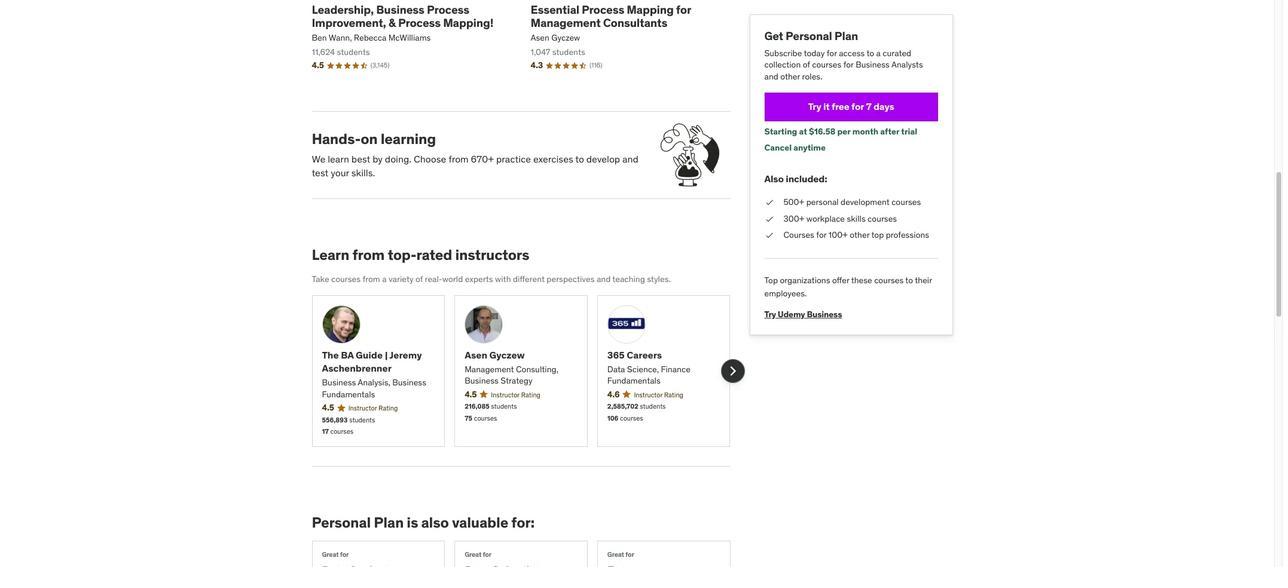 Task type: locate. For each thing, give the bounding box(es) containing it.
instructor up 2,585,702 students 106 courses
[[634, 391, 663, 400]]

to right "access"
[[867, 48, 875, 59]]

students right 556,893
[[349, 416, 375, 425]]

rating down 'finance'
[[664, 391, 684, 400]]

xsmall image for 500+
[[765, 197, 774, 208]]

1 horizontal spatial asen
[[531, 32, 550, 43]]

300+
[[784, 213, 805, 224]]

rating for fundamentals
[[664, 391, 684, 400]]

business down aschenbrenner
[[322, 378, 356, 388]]

2 vertical spatial to
[[906, 275, 914, 286]]

try udemy business link
[[765, 300, 842, 320]]

1 vertical spatial of
[[416, 274, 423, 285]]

0 horizontal spatial and
[[597, 274, 611, 285]]

top-
[[388, 246, 417, 264]]

courses down today
[[812, 59, 842, 70]]

0 vertical spatial management
[[531, 16, 601, 30]]

variety
[[389, 274, 414, 285]]

rating for strategy
[[521, 391, 541, 400]]

courses up the top
[[868, 213, 897, 224]]

106
[[608, 414, 619, 423]]

courses inside 216,085 students 75 courses
[[474, 414, 497, 423]]

1 horizontal spatial instructor
[[491, 391, 520, 400]]

1 vertical spatial to
[[576, 153, 584, 165]]

courses down '2,585,702'
[[620, 414, 643, 423]]

instructor rating down strategy at the bottom of page
[[491, 391, 541, 400]]

asen up 1,047
[[531, 32, 550, 43]]

analysis,
[[358, 378, 391, 388]]

personal inside get personal plan subscribe today for access to a curated collection of courses for business analysts and other roles.
[[786, 29, 833, 43]]

process inside 'essential process mapping for management consultants asen gyczew 1,047 students'
[[582, 2, 625, 16]]

300+ workplace skills courses
[[784, 213, 897, 224]]

0 vertical spatial personal
[[786, 29, 833, 43]]

1 horizontal spatial try
[[808, 100, 822, 112]]

students inside 2,585,702 students 106 courses
[[640, 403, 666, 411]]

instructor rating down analysis,
[[349, 405, 398, 413]]

3 great for from the left
[[608, 551, 634, 560]]

0 vertical spatial plan
[[835, 29, 859, 43]]

students right the 216,085
[[491, 403, 517, 411]]

xsmall image
[[765, 197, 774, 208], [765, 213, 774, 225]]

for:
[[512, 514, 535, 532]]

asen inside 'essential process mapping for management consultants asen gyczew 1,047 students'
[[531, 32, 550, 43]]

best
[[352, 153, 370, 165]]

business right the udemy
[[807, 309, 842, 320]]

1 vertical spatial asen
[[465, 349, 488, 361]]

17
[[322, 428, 329, 436]]

1 horizontal spatial other
[[850, 230, 870, 241]]

get personal plan subscribe today for access to a curated collection of courses for business analysts and other roles.
[[765, 29, 923, 82]]

fundamentals down 'science,'
[[608, 376, 661, 387]]

to left develop
[[576, 153, 584, 165]]

2 vertical spatial 4.5
[[322, 403, 334, 414]]

students down wann,
[[337, 46, 370, 57]]

instructor rating up 2,585,702 students 106 courses
[[634, 391, 684, 400]]

doing.
[[385, 153, 412, 165]]

3145 reviews element
[[371, 61, 390, 70]]

try left the udemy
[[765, 309, 776, 320]]

0 horizontal spatial great
[[322, 551, 339, 560]]

4.5
[[312, 60, 324, 71], [465, 389, 477, 400], [322, 403, 334, 414]]

improvement,
[[312, 16, 386, 30]]

1 horizontal spatial plan
[[835, 29, 859, 43]]

1 vertical spatial personal
[[312, 514, 371, 532]]

starting
[[765, 126, 798, 137]]

great
[[322, 551, 339, 560], [465, 551, 482, 560], [608, 551, 624, 560]]

try for try udemy business
[[765, 309, 776, 320]]

4.6
[[608, 389, 620, 400]]

1 horizontal spatial of
[[803, 59, 810, 70]]

take courses from a variety of real-world experts with different perspectives and teaching styles.
[[312, 274, 671, 285]]

from left variety
[[363, 274, 380, 285]]

learn from top-rated instructors element
[[312, 246, 745, 447]]

0 vertical spatial other
[[781, 71, 801, 82]]

from inside hands-on learning we learn best by doing. choose from 670+ practice exercises to develop and test your skills.
[[449, 153, 469, 165]]

2 vertical spatial from
[[363, 274, 380, 285]]

1 horizontal spatial gyczew
[[552, 32, 580, 43]]

try inside try udemy business link
[[765, 309, 776, 320]]

0 horizontal spatial great for
[[322, 551, 349, 560]]

0 vertical spatial asen
[[531, 32, 550, 43]]

4.5 down 11,624
[[312, 60, 324, 71]]

business up mcwilliams
[[376, 2, 425, 16]]

students right '2,585,702'
[[640, 403, 666, 411]]

0 vertical spatial of
[[803, 59, 810, 70]]

to inside get personal plan subscribe today for access to a curated collection of courses for business analysts and other roles.
[[867, 48, 875, 59]]

and right develop
[[623, 153, 639, 165]]

0 horizontal spatial instructor rating
[[349, 405, 398, 413]]

instructor rating for strategy
[[491, 391, 541, 400]]

4.5 up 556,893
[[322, 403, 334, 414]]

2 horizontal spatial instructor rating
[[634, 391, 684, 400]]

instructor for aschenbrenner
[[349, 405, 377, 413]]

a left curated
[[877, 48, 881, 59]]

business
[[376, 2, 425, 16], [856, 59, 890, 70], [807, 309, 842, 320], [465, 376, 499, 387], [322, 378, 356, 388], [393, 378, 427, 388]]

students inside 216,085 students 75 courses
[[491, 403, 517, 411]]

1 vertical spatial fundamentals
[[322, 389, 375, 400]]

of inside get personal plan subscribe today for access to a curated collection of courses for business analysts and other roles.
[[803, 59, 810, 70]]

xsmall image down also
[[765, 197, 774, 208]]

0 horizontal spatial management
[[465, 364, 514, 375]]

try left it
[[808, 100, 822, 112]]

a left variety
[[382, 274, 387, 285]]

1 great from the left
[[322, 551, 339, 560]]

1 vertical spatial a
[[382, 274, 387, 285]]

also
[[765, 173, 784, 185]]

ben
[[312, 32, 327, 43]]

the
[[322, 349, 339, 361]]

1 vertical spatial try
[[765, 309, 776, 320]]

these
[[852, 275, 873, 286]]

gyczew up strategy at the bottom of page
[[490, 349, 525, 361]]

to inside top organizations offer these courses to their employees.
[[906, 275, 914, 286]]

0 vertical spatial xsmall image
[[765, 197, 774, 208]]

management inside 'essential process mapping for management consultants asen gyczew 1,047 students'
[[531, 16, 601, 30]]

1 vertical spatial plan
[[374, 514, 404, 532]]

instructor down strategy at the bottom of page
[[491, 391, 520, 400]]

0 horizontal spatial of
[[416, 274, 423, 285]]

0 vertical spatial gyczew
[[552, 32, 580, 43]]

courses down the 216,085
[[474, 414, 497, 423]]

1 horizontal spatial a
[[877, 48, 881, 59]]

leadership,
[[312, 2, 374, 16]]

1 horizontal spatial and
[[623, 153, 639, 165]]

get
[[765, 29, 784, 43]]

xsmall image
[[765, 230, 774, 242]]

collection
[[765, 59, 801, 70]]

0 horizontal spatial gyczew
[[490, 349, 525, 361]]

rating down analysis,
[[379, 405, 398, 413]]

0 vertical spatial fundamentals
[[608, 376, 661, 387]]

business down "access"
[[856, 59, 890, 70]]

process
[[427, 2, 470, 16], [582, 2, 625, 16], [398, 16, 441, 30]]

75
[[465, 414, 473, 423]]

carousel element
[[312, 295, 745, 447]]

business up the 216,085
[[465, 376, 499, 387]]

roles.
[[803, 71, 823, 82]]

2 horizontal spatial instructor
[[634, 391, 663, 400]]

to inside hands-on learning we learn best by doing. choose from 670+ practice exercises to develop and test your skills.
[[576, 153, 584, 165]]

0 horizontal spatial a
[[382, 274, 387, 285]]

plan
[[835, 29, 859, 43], [374, 514, 404, 532]]

students inside leadership, business process improvement, & process mapping! ben wann, rebecca mcwilliams 11,624 students
[[337, 46, 370, 57]]

from left the top-
[[353, 246, 385, 264]]

asen
[[531, 32, 550, 43], [465, 349, 488, 361]]

plan left the is
[[374, 514, 404, 532]]

fundamentals down aschenbrenner
[[322, 389, 375, 400]]

gyczew inside 'essential process mapping for management consultants asen gyczew 1,047 students'
[[552, 32, 580, 43]]

0 horizontal spatial rating
[[379, 405, 398, 413]]

development
[[841, 197, 890, 208]]

1 vertical spatial 4.5
[[465, 389, 477, 400]]

2 horizontal spatial great for
[[608, 551, 634, 560]]

to left their
[[906, 275, 914, 286]]

gyczew down the essential
[[552, 32, 580, 43]]

and left teaching
[[597, 274, 611, 285]]

for inside 'essential process mapping for management consultants asen gyczew 1,047 students'
[[676, 2, 691, 16]]

ba
[[341, 349, 354, 361]]

of left real-
[[416, 274, 423, 285]]

students for asen gyczew
[[491, 403, 517, 411]]

1 horizontal spatial instructor rating
[[491, 391, 541, 400]]

essential process mapping for management consultants link
[[531, 2, 731, 30]]

1 vertical spatial from
[[353, 246, 385, 264]]

try inside try it free for 7 days link
[[808, 100, 822, 112]]

1 horizontal spatial management
[[531, 16, 601, 30]]

0 vertical spatial from
[[449, 153, 469, 165]]

1 horizontal spatial to
[[867, 48, 875, 59]]

courses up professions
[[892, 197, 921, 208]]

students inside the 556,893 students 17 courses
[[349, 416, 375, 425]]

1 horizontal spatial fundamentals
[[608, 376, 661, 387]]

1 horizontal spatial great
[[465, 551, 482, 560]]

a
[[877, 48, 881, 59], [382, 274, 387, 285]]

0 vertical spatial try
[[808, 100, 822, 112]]

0 vertical spatial a
[[877, 48, 881, 59]]

556,893 students 17 courses
[[322, 416, 375, 436]]

1 vertical spatial management
[[465, 364, 514, 375]]

4.5 up the 216,085
[[465, 389, 477, 400]]

0 horizontal spatial personal
[[312, 514, 371, 532]]

2 vertical spatial and
[[597, 274, 611, 285]]

other down the collection
[[781, 71, 801, 82]]

professions
[[886, 230, 930, 241]]

from left the 670+
[[449, 153, 469, 165]]

plan up "access"
[[835, 29, 859, 43]]

other down skills
[[850, 230, 870, 241]]

great for
[[322, 551, 349, 560], [465, 551, 492, 560], [608, 551, 634, 560]]

students right 1,047
[[553, 46, 585, 57]]

and down the collection
[[765, 71, 779, 82]]

1 horizontal spatial great for
[[465, 551, 492, 560]]

try it free for 7 days link
[[765, 92, 938, 121]]

1,047
[[531, 46, 551, 57]]

of up the roles.
[[803, 59, 810, 70]]

2 horizontal spatial and
[[765, 71, 779, 82]]

styles.
[[647, 274, 671, 285]]

1 xsmall image from the top
[[765, 197, 774, 208]]

from
[[449, 153, 469, 165], [353, 246, 385, 264], [363, 274, 380, 285]]

rating down strategy at the bottom of page
[[521, 391, 541, 400]]

2 horizontal spatial to
[[906, 275, 914, 286]]

instructor rating
[[491, 391, 541, 400], [634, 391, 684, 400], [349, 405, 398, 413]]

test
[[312, 167, 329, 179]]

0 vertical spatial and
[[765, 71, 779, 82]]

2 horizontal spatial rating
[[664, 391, 684, 400]]

courses down 556,893
[[331, 428, 354, 436]]

learning
[[381, 130, 436, 148]]

2 horizontal spatial great
[[608, 551, 624, 560]]

0 horizontal spatial try
[[765, 309, 776, 320]]

courses right 'these'
[[875, 275, 904, 286]]

plan inside get personal plan subscribe today for access to a curated collection of courses for business analysts and other roles.
[[835, 29, 859, 43]]

of
[[803, 59, 810, 70], [416, 274, 423, 285]]

216,085
[[465, 403, 490, 411]]

2 xsmall image from the top
[[765, 213, 774, 225]]

1 vertical spatial gyczew
[[490, 349, 525, 361]]

instructor up the 556,893 students 17 courses
[[349, 405, 377, 413]]

1 horizontal spatial personal
[[786, 29, 833, 43]]

instructor
[[491, 391, 520, 400], [634, 391, 663, 400], [349, 405, 377, 413]]

gyczew inside asen gyczew management consulting, business strategy
[[490, 349, 525, 361]]

1 horizontal spatial rating
[[521, 391, 541, 400]]

0 horizontal spatial other
[[781, 71, 801, 82]]

organizations
[[780, 275, 831, 286]]

for
[[676, 2, 691, 16], [827, 48, 837, 59], [844, 59, 854, 70], [852, 100, 864, 112], [817, 230, 827, 241], [340, 551, 349, 560], [483, 551, 492, 560], [626, 551, 634, 560]]

personal
[[786, 29, 833, 43], [312, 514, 371, 532]]

0 horizontal spatial instructor
[[349, 405, 377, 413]]

by
[[373, 153, 383, 165]]

xsmall image up xsmall icon
[[765, 213, 774, 225]]

1 vertical spatial xsmall image
[[765, 213, 774, 225]]

month
[[853, 126, 879, 137]]

asen gyczew management consulting, business strategy
[[465, 349, 559, 387]]

to
[[867, 48, 875, 59], [576, 153, 584, 165], [906, 275, 914, 286]]

instructor for strategy
[[491, 391, 520, 400]]

other
[[781, 71, 801, 82], [850, 230, 870, 241]]

anytime
[[794, 142, 826, 153]]

wann,
[[329, 32, 352, 43]]

perspectives
[[547, 274, 595, 285]]

0 horizontal spatial to
[[576, 153, 584, 165]]

leadership, business process improvement, & process mapping! link
[[312, 2, 512, 30]]

choose
[[414, 153, 446, 165]]

management inside asen gyczew management consulting, business strategy
[[465, 364, 514, 375]]

and
[[765, 71, 779, 82], [623, 153, 639, 165], [597, 274, 611, 285]]

0 vertical spatial to
[[867, 48, 875, 59]]

0 horizontal spatial fundamentals
[[322, 389, 375, 400]]

management up 1,047
[[531, 16, 601, 30]]

asen up the 216,085
[[465, 349, 488, 361]]

1 vertical spatial and
[[623, 153, 639, 165]]

skills
[[847, 213, 866, 224]]

0 horizontal spatial asen
[[465, 349, 488, 361]]

&
[[389, 16, 396, 30]]

management up strategy at the bottom of page
[[465, 364, 514, 375]]



Task type: vqa. For each thing, say whether or not it's contained in the screenshot.


Task type: describe. For each thing, give the bounding box(es) containing it.
after
[[881, 126, 900, 137]]

aschenbrenner
[[322, 362, 392, 374]]

asen gyczew link
[[465, 348, 578, 362]]

rating for aschenbrenner
[[379, 405, 398, 413]]

556,893
[[322, 416, 348, 425]]

asen inside asen gyczew management consulting, business strategy
[[465, 349, 488, 361]]

with
[[495, 274, 511, 285]]

cancel
[[765, 142, 792, 153]]

365 careers data science, finance fundamentals
[[608, 349, 691, 387]]

develop
[[587, 153, 620, 165]]

4.3
[[531, 60, 543, 71]]

courses inside get personal plan subscribe today for access to a curated collection of courses for business analysts and other roles.
[[812, 59, 842, 70]]

try udemy business
[[765, 309, 842, 320]]

learn
[[328, 153, 349, 165]]

116 reviews element
[[590, 61, 603, 70]]

0 horizontal spatial plan
[[374, 514, 404, 532]]

the ba guide | jeremy aschenbrenner link
[[322, 348, 435, 375]]

next image
[[724, 362, 743, 381]]

2 great for from the left
[[465, 551, 492, 560]]

1 vertical spatial other
[[850, 230, 870, 241]]

hands-
[[312, 130, 361, 148]]

rated
[[417, 246, 452, 264]]

instructor rating for aschenbrenner
[[349, 405, 398, 413]]

exercises
[[534, 153, 574, 165]]

3 great from the left
[[608, 551, 624, 560]]

curated
[[883, 48, 912, 59]]

mapping
[[627, 2, 674, 16]]

of inside learn from top-rated instructors element
[[416, 274, 423, 285]]

mapping!
[[443, 16, 494, 30]]

your
[[331, 167, 349, 179]]

hands-on learning we learn best by doing. choose from 670+ practice exercises to develop and test your skills.
[[312, 130, 639, 179]]

it
[[824, 100, 830, 112]]

students for 365 careers
[[640, 403, 666, 411]]

instructors
[[455, 246, 530, 264]]

data
[[608, 364, 625, 375]]

business inside get personal plan subscribe today for access to a curated collection of courses for business analysts and other roles.
[[856, 59, 890, 70]]

and inside learn from top-rated instructors element
[[597, 274, 611, 285]]

mcwilliams
[[389, 32, 431, 43]]

also included:
[[765, 173, 828, 185]]

their
[[915, 275, 932, 286]]

courses right the take
[[331, 274, 361, 285]]

365 careers link
[[608, 348, 720, 362]]

subscribe
[[765, 48, 802, 59]]

teaching
[[613, 274, 645, 285]]

instructor for fundamentals
[[634, 391, 663, 400]]

students inside 'essential process mapping for management consultants asen gyczew 1,047 students'
[[553, 46, 585, 57]]

business inside asen gyczew management consulting, business strategy
[[465, 376, 499, 387]]

essential
[[531, 2, 580, 16]]

4.5 for the ba guide | jeremy aschenbrenner
[[322, 403, 334, 414]]

fundamentals inside the ba guide | jeremy aschenbrenner business analysis, business fundamentals
[[322, 389, 375, 400]]

try it free for 7 days
[[808, 100, 895, 112]]

a inside get personal plan subscribe today for access to a curated collection of courses for business analysts and other roles.
[[877, 48, 881, 59]]

0 vertical spatial 4.5
[[312, 60, 324, 71]]

at
[[799, 126, 807, 137]]

courses inside 2,585,702 students 106 courses
[[620, 414, 643, 423]]

fundamentals inside 365 careers data science, finance fundamentals
[[608, 376, 661, 387]]

consultants
[[603, 16, 668, 30]]

2 great from the left
[[465, 551, 482, 560]]

(3,145)
[[371, 61, 390, 69]]

students for the ba guide | jeremy aschenbrenner
[[349, 416, 375, 425]]

(116)
[[590, 61, 603, 69]]

4.5 for asen gyczew
[[465, 389, 477, 400]]

$16.58
[[809, 126, 836, 137]]

top organizations offer these courses to their employees.
[[765, 275, 932, 299]]

|
[[385, 349, 388, 361]]

take
[[312, 274, 329, 285]]

and inside get personal plan subscribe today for access to a curated collection of courses for business analysts and other roles.
[[765, 71, 779, 82]]

essential process mapping for management consultants asen gyczew 1,047 students
[[531, 2, 691, 57]]

2,585,702 students 106 courses
[[608, 403, 666, 423]]

500+
[[784, 197, 805, 208]]

top
[[872, 230, 884, 241]]

udemy
[[778, 309, 805, 320]]

real-
[[425, 274, 443, 285]]

business down jeremy
[[393, 378, 427, 388]]

consulting,
[[516, 364, 559, 375]]

1 great for from the left
[[322, 551, 349, 560]]

finance
[[661, 364, 691, 375]]

business inside leadership, business process improvement, & process mapping! ben wann, rebecca mcwilliams 11,624 students
[[376, 2, 425, 16]]

other inside get personal plan subscribe today for access to a curated collection of courses for business analysts and other roles.
[[781, 71, 801, 82]]

7
[[866, 100, 872, 112]]

500+ personal development courses
[[784, 197, 921, 208]]

also
[[421, 514, 449, 532]]

courses
[[784, 230, 815, 241]]

employees.
[[765, 289, 807, 299]]

trial
[[902, 126, 918, 137]]

courses inside the 556,893 students 17 courses
[[331, 428, 354, 436]]

offer
[[833, 275, 850, 286]]

instructor rating for fundamentals
[[634, 391, 684, 400]]

skills.
[[352, 167, 375, 179]]

personal
[[807, 197, 839, 208]]

leadership, business process improvement, & process mapping! ben wann, rebecca mcwilliams 11,624 students
[[312, 2, 494, 57]]

guide
[[356, 349, 383, 361]]

learn from top-rated instructors
[[312, 246, 530, 264]]

xsmall image for 300+
[[765, 213, 774, 225]]

try for try it free for 7 days
[[808, 100, 822, 112]]

670+
[[471, 153, 494, 165]]

courses inside top organizations offer these courses to their employees.
[[875, 275, 904, 286]]

analysts
[[892, 59, 923, 70]]

216,085 students 75 courses
[[465, 403, 517, 423]]

courses for 100+ other top professions
[[784, 230, 930, 241]]

we
[[312, 153, 326, 165]]

100+
[[829, 230, 848, 241]]

practice
[[496, 153, 531, 165]]

and inside hands-on learning we learn best by doing. choose from 670+ practice exercises to develop and test your skills.
[[623, 153, 639, 165]]

rebecca
[[354, 32, 387, 43]]

science,
[[627, 364, 659, 375]]

strategy
[[501, 376, 533, 387]]

11,624
[[312, 46, 335, 57]]



